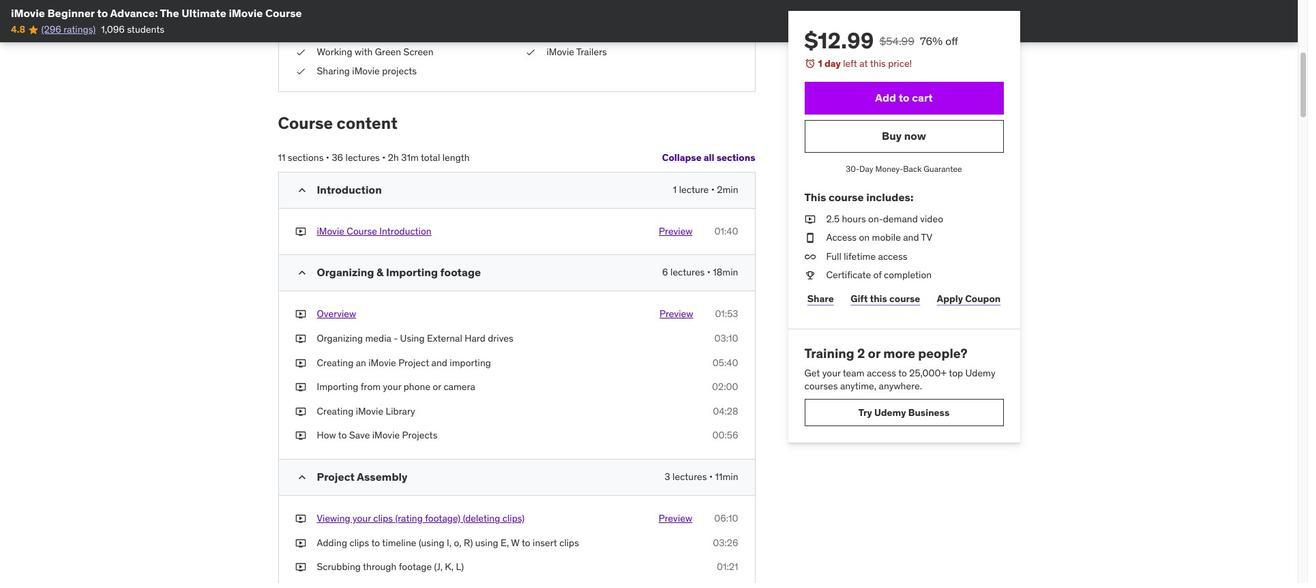 Task type: vqa. For each thing, say whether or not it's contained in the screenshot.
organizing media - using external hard drives
yes



Task type: describe. For each thing, give the bounding box(es) containing it.
imovie beginner to advance: the ultimate imovie course
[[11, 6, 302, 20]]

tv
[[921, 231, 933, 244]]

effects
[[387, 27, 416, 39]]

0 vertical spatial importing
[[386, 266, 438, 279]]

money-
[[876, 163, 904, 174]]

training 2 or more people? get your team access to 25,000+ top udemy courses anytime, anywhere.
[[805, 345, 996, 393]]

1 vertical spatial using
[[400, 332, 425, 345]]

hard
[[465, 332, 486, 345]]

0 horizontal spatial or
[[433, 381, 441, 393]]

adding clips to timeline (using i, o, r) using e, w to insert clips
[[317, 537, 579, 549]]

• for project assembly
[[710, 471, 713, 483]]

demand
[[883, 213, 918, 225]]

off
[[946, 34, 959, 48]]

footage)
[[425, 512, 461, 525]]

11
[[278, 152, 286, 164]]

day
[[825, 57, 841, 70]]

this course includes:
[[805, 191, 914, 204]]

sharing imovie projects
[[317, 64, 417, 77]]

screen
[[404, 46, 434, 58]]

03:10
[[715, 332, 739, 345]]

6
[[663, 266, 668, 279]]

hours
[[842, 213, 866, 225]]

creating for creating an imovie project and importing
[[317, 357, 354, 369]]

(j,
[[434, 561, 443, 573]]

1,096 students
[[101, 23, 165, 36]]

full lifetime access
[[827, 250, 908, 263]]

gift this course link
[[848, 285, 924, 312]]

from
[[361, 381, 381, 393]]

adding text and effects
[[317, 27, 416, 39]]

project assembly
[[317, 470, 408, 484]]

1,096
[[101, 23, 125, 36]]

imovie inside button
[[317, 225, 345, 237]]

creating an imovie project and importing
[[317, 357, 491, 369]]

apply coupon
[[937, 292, 1001, 305]]

0 horizontal spatial course
[[829, 191, 864, 204]]

camera
[[444, 381, 475, 393]]

access on mobile and tv
[[827, 231, 933, 244]]

to right the how
[[338, 429, 347, 442]]

2 horizontal spatial clips
[[560, 537, 579, 549]]

0 vertical spatial lectures
[[346, 152, 380, 164]]

at
[[860, 57, 868, 70]]

collapse all sections button
[[662, 145, 756, 172]]

importing
[[450, 357, 491, 369]]

trailers
[[576, 46, 607, 58]]

(296
[[41, 23, 61, 36]]

course inside button
[[347, 225, 377, 237]]

organizing & importing footage
[[317, 266, 481, 279]]

with
[[355, 46, 373, 58]]

0 vertical spatial access
[[879, 250, 908, 263]]

1 for 1 lecture • 2min
[[673, 183, 677, 196]]

18min
[[713, 266, 739, 279]]

-
[[394, 332, 398, 345]]

viewing your clips (rating footage) (deleting clips)
[[317, 512, 525, 525]]

importing from your phone or camera
[[317, 381, 475, 393]]

small image for organizing & importing footage
[[295, 266, 309, 280]]

anytime,
[[841, 380, 877, 393]]

to up 1,096
[[97, 6, 108, 20]]

to inside button
[[899, 91, 910, 104]]

mobile
[[872, 231, 901, 244]]

02:00
[[712, 381, 739, 393]]

2min
[[717, 183, 739, 196]]

imovie trailers
[[547, 46, 607, 58]]

or inside training 2 or more people? get your team access to 25,000+ top udemy courses anytime, anywhere.
[[868, 345, 881, 362]]

05:40
[[713, 357, 739, 369]]

alarm image
[[805, 58, 816, 69]]

apply coupon button
[[934, 285, 1004, 312]]

how to save imovie projects
[[317, 429, 438, 442]]

1 vertical spatial course
[[890, 292, 921, 305]]

4.8
[[11, 23, 25, 36]]

• for introduction
[[711, 183, 715, 196]]

full
[[827, 250, 842, 263]]

clips)
[[503, 512, 525, 525]]

buy now button
[[805, 120, 1004, 153]]

on
[[859, 231, 870, 244]]

add to cart button
[[805, 82, 1004, 114]]

your inside button
[[353, 512, 371, 525]]

01:21
[[717, 561, 739, 573]]

00:56
[[713, 429, 739, 442]]

content
[[337, 113, 398, 134]]

11min
[[715, 471, 739, 483]]

1 this from the top
[[870, 57, 886, 70]]

on-
[[869, 213, 883, 225]]

more
[[884, 345, 916, 362]]

students
[[127, 23, 165, 36]]

gift
[[851, 292, 868, 305]]

0 vertical spatial preview
[[659, 225, 693, 237]]

1 horizontal spatial your
[[383, 381, 401, 393]]

try udemy business
[[859, 406, 950, 419]]

collapse
[[662, 152, 702, 164]]

team
[[843, 367, 865, 379]]

includes:
[[867, 191, 914, 204]]

• left 2h 31m
[[382, 152, 386, 164]]

k,
[[445, 561, 454, 573]]

r)
[[464, 537, 473, 549]]

(deleting
[[463, 512, 500, 525]]

adding for adding text and effects
[[317, 27, 347, 39]]

2
[[858, 345, 865, 362]]

gift this course
[[851, 292, 921, 305]]

0 vertical spatial and
[[368, 27, 384, 39]]



Task type: locate. For each thing, give the bounding box(es) containing it.
1 horizontal spatial 1
[[818, 57, 823, 70]]

preview down 3
[[659, 512, 693, 525]]

creating for creating imovie library
[[317, 405, 354, 417]]

1 vertical spatial preview
[[660, 308, 694, 320]]

importing right & at the left of the page
[[386, 266, 438, 279]]

25,000+
[[910, 367, 947, 379]]

introduction inside button
[[380, 225, 432, 237]]

0 horizontal spatial clips
[[350, 537, 369, 549]]

media
[[365, 332, 392, 345]]

timeline
[[382, 537, 417, 549]]

1 vertical spatial adding
[[317, 537, 347, 549]]

(296 ratings)
[[41, 23, 96, 36]]

your inside training 2 or more people? get your team access to 25,000+ top udemy courses anytime, anywhere.
[[823, 367, 841, 379]]

0 horizontal spatial 1
[[673, 183, 677, 196]]

1 vertical spatial importing
[[317, 381, 359, 393]]

1 vertical spatial this
[[870, 292, 888, 305]]

1 horizontal spatial project
[[399, 357, 429, 369]]

to right the w
[[522, 537, 531, 549]]

1 right alarm image
[[818, 57, 823, 70]]

01:53
[[715, 308, 739, 320]]

small image
[[295, 471, 309, 484]]

creating up the how
[[317, 405, 354, 417]]

to up anywhere.
[[899, 367, 907, 379]]

0 vertical spatial small image
[[295, 183, 309, 197]]

1 vertical spatial organizing
[[317, 332, 363, 345]]

or
[[868, 345, 881, 362], [433, 381, 441, 393]]

0 horizontal spatial project
[[317, 470, 355, 484]]

all
[[704, 152, 715, 164]]

2h 31m
[[388, 152, 419, 164]]

using
[[475, 537, 499, 549]]

imovie
[[11, 6, 45, 20], [229, 6, 263, 20], [547, 46, 574, 58], [352, 64, 380, 77], [317, 225, 345, 237], [369, 357, 396, 369], [356, 405, 384, 417], [372, 429, 400, 442]]

2.5
[[827, 213, 840, 225]]

through
[[363, 561, 397, 573]]

udemy right top
[[966, 367, 996, 379]]

this
[[870, 57, 886, 70], [870, 292, 888, 305]]

1 day left at this price!
[[818, 57, 912, 70]]

access inside training 2 or more people? get your team access to 25,000+ top udemy courses anytime, anywhere.
[[867, 367, 897, 379]]

lectures for assembly
[[673, 471, 707, 483]]

udemy inside training 2 or more people? get your team access to 25,000+ top udemy courses anytime, anywhere.
[[966, 367, 996, 379]]

external
[[427, 332, 462, 345]]

• left 36
[[326, 152, 330, 164]]

organizing for organizing media - using external hard drives
[[317, 332, 363, 345]]

this right at
[[870, 57, 886, 70]]

using right "-"
[[400, 332, 425, 345]]

sections inside dropdown button
[[717, 152, 756, 164]]

organizing down the 'overview' button
[[317, 332, 363, 345]]

and right text
[[368, 27, 384, 39]]

(using
[[419, 537, 445, 549]]

1 horizontal spatial footage
[[440, 266, 481, 279]]

share button
[[805, 285, 837, 312]]

clips right insert
[[560, 537, 579, 549]]

projects
[[402, 429, 438, 442]]

2 horizontal spatial and
[[904, 231, 920, 244]]

• left 11min
[[710, 471, 713, 483]]

0 horizontal spatial footage
[[399, 561, 432, 573]]

1 vertical spatial udemy
[[875, 406, 907, 419]]

03:26
[[713, 537, 739, 549]]

• left "18min"
[[707, 266, 711, 279]]

0 vertical spatial introduction
[[317, 183, 382, 196]]

1 vertical spatial creating
[[317, 405, 354, 417]]

to inside training 2 or more people? get your team access to 25,000+ top udemy courses anytime, anywhere.
[[899, 367, 907, 379]]

anywhere.
[[879, 380, 923, 393]]

access up anywhere.
[[867, 367, 897, 379]]

importing
[[386, 266, 438, 279], [317, 381, 359, 393]]

0 vertical spatial project
[[399, 357, 429, 369]]

course down completion
[[890, 292, 921, 305]]

2 vertical spatial course
[[347, 225, 377, 237]]

how
[[317, 429, 336, 442]]

preview for organizing & importing footage
[[660, 308, 694, 320]]

udemy right the try
[[875, 406, 907, 419]]

1 horizontal spatial importing
[[386, 266, 438, 279]]

preview for project assembly
[[659, 512, 693, 525]]

introduction up organizing & importing footage
[[380, 225, 432, 237]]

04:28
[[713, 405, 739, 417]]

preview down 6
[[660, 308, 694, 320]]

2 vertical spatial preview
[[659, 512, 693, 525]]

2 this from the top
[[870, 292, 888, 305]]

1 horizontal spatial clips
[[373, 512, 393, 525]]

people?
[[919, 345, 968, 362]]

adding down viewing
[[317, 537, 347, 549]]

transitions
[[573, 27, 620, 39]]

using up "imovie trailers"
[[547, 27, 571, 39]]

0 vertical spatial adding
[[317, 27, 347, 39]]

2 vertical spatial lectures
[[673, 471, 707, 483]]

lectures right 6
[[671, 266, 705, 279]]

1 vertical spatial lectures
[[671, 266, 705, 279]]

1 vertical spatial footage
[[399, 561, 432, 573]]

1 horizontal spatial using
[[547, 27, 571, 39]]

0 vertical spatial course
[[829, 191, 864, 204]]

(rating
[[395, 512, 423, 525]]

1 small image from the top
[[295, 183, 309, 197]]

0 horizontal spatial importing
[[317, 381, 359, 393]]

phone
[[404, 381, 431, 393]]

sections right "11"
[[288, 152, 324, 164]]

0 vertical spatial organizing
[[317, 266, 374, 279]]

xsmall image
[[525, 27, 536, 40], [525, 46, 536, 59], [295, 64, 306, 78], [805, 231, 816, 245], [805, 250, 816, 264], [805, 269, 816, 282], [295, 308, 306, 321], [295, 381, 306, 394], [295, 429, 306, 443], [295, 537, 306, 550], [295, 561, 306, 574]]

lecture
[[679, 183, 709, 196]]

0 vertical spatial or
[[868, 345, 881, 362]]

introduction down 36
[[317, 183, 382, 196]]

overview button
[[317, 308, 356, 321]]

30-day money-back guarantee
[[846, 163, 963, 174]]

xsmall image
[[295, 8, 306, 21], [295, 27, 306, 40], [295, 46, 306, 59], [805, 213, 816, 226], [295, 225, 306, 238], [295, 332, 306, 346], [295, 357, 306, 370], [295, 405, 306, 419], [295, 512, 306, 526]]

clips inside button
[[373, 512, 393, 525]]

your right viewing
[[353, 512, 371, 525]]

• for organizing & importing footage
[[707, 266, 711, 279]]

the
[[160, 6, 179, 20]]

0 vertical spatial footage
[[440, 266, 481, 279]]

projects
[[382, 64, 417, 77]]

1 vertical spatial 1
[[673, 183, 677, 196]]

0 vertical spatial course
[[265, 6, 302, 20]]

viewing
[[317, 512, 350, 525]]

$12.99
[[805, 27, 874, 55]]

and down external
[[432, 357, 448, 369]]

clips up through
[[350, 537, 369, 549]]

1 sections from the left
[[288, 152, 324, 164]]

1 horizontal spatial course
[[890, 292, 921, 305]]

organizing for organizing & importing footage
[[317, 266, 374, 279]]

your up courses
[[823, 367, 841, 379]]

access
[[827, 231, 857, 244]]

access
[[879, 250, 908, 263], [867, 367, 897, 379]]

scrubbing
[[317, 561, 361, 573]]

0 horizontal spatial and
[[368, 27, 384, 39]]

to left cart
[[899, 91, 910, 104]]

project
[[399, 357, 429, 369], [317, 470, 355, 484]]

01:40
[[715, 225, 739, 237]]

1 adding from the top
[[317, 27, 347, 39]]

1 horizontal spatial or
[[868, 345, 881, 362]]

1 horizontal spatial and
[[432, 357, 448, 369]]

0 horizontal spatial using
[[400, 332, 425, 345]]

preview
[[659, 225, 693, 237], [660, 308, 694, 320], [659, 512, 693, 525]]

course content
[[278, 113, 398, 134]]

2 vertical spatial and
[[432, 357, 448, 369]]

lectures for &
[[671, 266, 705, 279]]

small image
[[295, 183, 309, 197], [295, 266, 309, 280]]

2 creating from the top
[[317, 405, 354, 417]]

creating left an on the left bottom
[[317, 357, 354, 369]]

2 vertical spatial your
[[353, 512, 371, 525]]

1 vertical spatial access
[[867, 367, 897, 379]]

1 organizing from the top
[[317, 266, 374, 279]]

1 vertical spatial course
[[278, 113, 333, 134]]

1 horizontal spatial sections
[[717, 152, 756, 164]]

to left timeline
[[371, 537, 380, 549]]

0 vertical spatial your
[[823, 367, 841, 379]]

back
[[904, 163, 922, 174]]

this
[[805, 191, 827, 204]]

w
[[511, 537, 520, 549]]

project down organizing media - using external hard drives
[[399, 357, 429, 369]]

organizing left & at the left of the page
[[317, 266, 374, 279]]

1 vertical spatial project
[[317, 470, 355, 484]]

footage up hard
[[440, 266, 481, 279]]

text
[[349, 27, 366, 39]]

footage left (j,
[[399, 561, 432, 573]]

1 vertical spatial small image
[[295, 266, 309, 280]]

certificate of completion
[[827, 269, 932, 281]]

e,
[[501, 537, 509, 549]]

2 adding from the top
[[317, 537, 347, 549]]

clips left (rating
[[373, 512, 393, 525]]

and left "tv"
[[904, 231, 920, 244]]

2.5 hours on-demand video
[[827, 213, 944, 225]]

1 creating from the top
[[317, 357, 354, 369]]

preview up 6
[[659, 225, 693, 237]]

1 vertical spatial your
[[383, 381, 401, 393]]

organizing media - using external hard drives
[[317, 332, 514, 345]]

training
[[805, 345, 855, 362]]

viewing your clips (rating footage) (deleting clips) button
[[317, 512, 525, 526]]

or right phone
[[433, 381, 441, 393]]

2 horizontal spatial your
[[823, 367, 841, 379]]

0 vertical spatial using
[[547, 27, 571, 39]]

working with green screen
[[317, 46, 434, 58]]

creating
[[317, 357, 354, 369], [317, 405, 354, 417]]

1 for 1 day left at this price!
[[818, 57, 823, 70]]

creating imovie library
[[317, 405, 415, 417]]

0 horizontal spatial udemy
[[875, 406, 907, 419]]

2 organizing from the top
[[317, 332, 363, 345]]

now
[[905, 129, 927, 143]]

course up hours
[[829, 191, 864, 204]]

adding up working
[[317, 27, 347, 39]]

using transitions
[[547, 27, 620, 39]]

1 horizontal spatial udemy
[[966, 367, 996, 379]]

• left "2min"
[[711, 183, 715, 196]]

sections right all
[[717, 152, 756, 164]]

price!
[[889, 57, 912, 70]]

2 small image from the top
[[295, 266, 309, 280]]

day
[[860, 163, 874, 174]]

•
[[326, 152, 330, 164], [382, 152, 386, 164], [711, 183, 715, 196], [707, 266, 711, 279], [710, 471, 713, 483]]

certificate
[[827, 269, 871, 281]]

sections
[[288, 152, 324, 164], [717, 152, 756, 164]]

imovie course introduction
[[317, 225, 432, 237]]

importing left from
[[317, 381, 359, 393]]

access down mobile
[[879, 250, 908, 263]]

0 vertical spatial this
[[870, 57, 886, 70]]

top
[[949, 367, 964, 379]]

your
[[823, 367, 841, 379], [383, 381, 401, 393], [353, 512, 371, 525]]

2 sections from the left
[[717, 152, 756, 164]]

lectures right 3
[[673, 471, 707, 483]]

green
[[375, 46, 401, 58]]

or right 2
[[868, 345, 881, 362]]

76%
[[920, 34, 943, 48]]

1 vertical spatial introduction
[[380, 225, 432, 237]]

l)
[[456, 561, 464, 573]]

length
[[443, 152, 470, 164]]

0 vertical spatial udemy
[[966, 367, 996, 379]]

sharing
[[317, 64, 350, 77]]

overview
[[317, 308, 356, 320]]

add to cart
[[876, 91, 933, 104]]

small image for introduction
[[295, 183, 309, 197]]

0 horizontal spatial your
[[353, 512, 371, 525]]

project right small icon
[[317, 470, 355, 484]]

1 left lecture
[[673, 183, 677, 196]]

0 horizontal spatial sections
[[288, 152, 324, 164]]

11 sections • 36 lectures • 2h 31m total length
[[278, 152, 470, 164]]

completion
[[884, 269, 932, 281]]

1 vertical spatial and
[[904, 231, 920, 244]]

lectures right 36
[[346, 152, 380, 164]]

adding for adding clips to timeline (using i, o, r) using e, w to insert clips
[[317, 537, 347, 549]]

advance:
[[110, 6, 158, 20]]

36
[[332, 152, 343, 164]]

this right gift
[[870, 292, 888, 305]]

1 vertical spatial or
[[433, 381, 441, 393]]

0 vertical spatial 1
[[818, 57, 823, 70]]

your right from
[[383, 381, 401, 393]]

buy
[[882, 129, 902, 143]]

3 lectures • 11min
[[665, 471, 739, 483]]

library
[[386, 405, 415, 417]]

0 vertical spatial creating
[[317, 357, 354, 369]]

o,
[[454, 537, 462, 549]]



